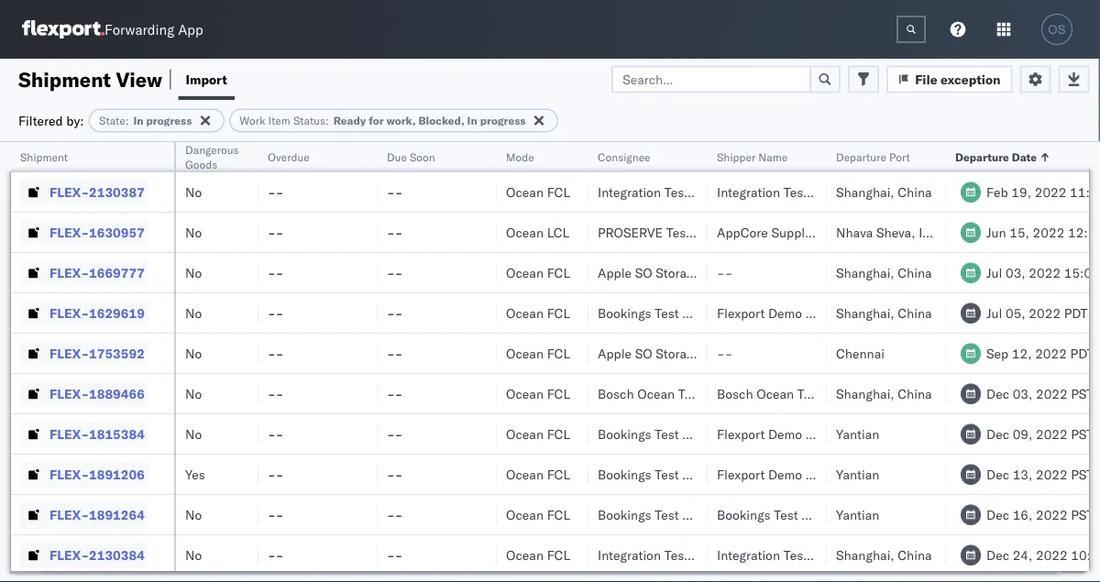 Task type: vqa. For each thing, say whether or not it's contained in the screenshot.
Temp
no



Task type: locate. For each thing, give the bounding box(es) containing it.
3 dec from the top
[[986, 466, 1009, 482]]

consignee for jul 05, 2022 pdt
[[682, 305, 744, 321]]

departure inside button
[[836, 150, 886, 164]]

2 co. from the top
[[854, 426, 872, 442]]

5 resize handle column header from the left
[[567, 142, 589, 582]]

0 vertical spatial use)
[[762, 264, 795, 281]]

status
[[293, 114, 325, 127]]

jul down jun
[[986, 264, 1002, 281]]

0 horizontal spatial departure
[[836, 150, 886, 164]]

shipment for shipment
[[20, 150, 68, 164]]

flexport demo shipper co.
[[717, 305, 872, 321], [717, 426, 872, 442], [717, 466, 872, 482]]

1 vertical spatial yantian
[[836, 466, 879, 482]]

shanghai, up chennai
[[836, 305, 894, 321]]

3 bookings test consignee from the top
[[598, 466, 744, 482]]

co. down chennai
[[854, 426, 872, 442]]

dec left 24, on the bottom right of the page
[[986, 547, 1009, 563]]

1 vertical spatial shipment
[[20, 150, 68, 164]]

2 apple so storage (do not use) from the top
[[598, 345, 795, 361]]

flex-
[[50, 184, 89, 200], [50, 224, 89, 240], [50, 264, 89, 281], [50, 305, 89, 321], [50, 345, 89, 361], [50, 386, 89, 402], [50, 426, 89, 442], [50, 466, 89, 482], [50, 507, 89, 523], [50, 547, 89, 563]]

dec for dec 03, 2022 pst
[[986, 386, 1009, 402]]

consignee button
[[589, 146, 689, 164]]

flex- down flex-1630957 button
[[50, 264, 89, 281]]

1 dec from the top
[[986, 386, 1009, 402]]

03,
[[1006, 264, 1026, 281], [1013, 386, 1033, 402]]

1 vertical spatial apple
[[598, 345, 632, 361]]

2022 for dec 24, 2022 10:00
[[1036, 547, 1068, 563]]

2022 for dec 09, 2022 pst
[[1036, 426, 1068, 442]]

4 fcl from the top
[[547, 345, 570, 361]]

shanghai, down the bookings test shipper china in the right of the page
[[836, 547, 894, 563]]

0 vertical spatial apple so storage (do not use)
[[598, 264, 795, 281]]

2 resize handle column header from the left
[[237, 142, 259, 582]]

co. for dec 09, 2022 pst
[[854, 426, 872, 442]]

shipment
[[18, 66, 111, 92], [20, 150, 68, 164]]

dec for dec 16, 2022 pst
[[986, 507, 1009, 523]]

3 flexport demo shipper co. from the top
[[717, 466, 872, 482]]

pst for dec 13, 2022 pst
[[1071, 466, 1094, 482]]

forwarding
[[105, 21, 174, 38]]

co.
[[854, 305, 872, 321], [854, 426, 872, 442], [854, 466, 872, 482]]

2 : from the left
[[325, 114, 329, 127]]

jul left 05,
[[986, 305, 1002, 321]]

shanghai, down chennai
[[836, 386, 894, 402]]

dangerous goods button
[[176, 138, 252, 171]]

5 dec from the top
[[986, 547, 1009, 563]]

1 departure from the left
[[836, 150, 886, 164]]

pst down sep 12, 2022 pdt
[[1071, 386, 1094, 402]]

0 vertical spatial apple
[[598, 264, 632, 281]]

flex- inside "button"
[[50, 547, 89, 563]]

no for flex-1630957
[[185, 224, 202, 240]]

fcl for flex-1891264
[[547, 507, 570, 523]]

flexport for dec 09, 2022 pst
[[717, 426, 765, 442]]

0 vertical spatial demo
[[768, 305, 802, 321]]

1 vertical spatial 03,
[[1013, 386, 1033, 402]]

5 shanghai, china from the top
[[836, 547, 932, 563]]

8 no from the top
[[185, 507, 202, 523]]

7 no from the top
[[185, 426, 202, 442]]

state : in progress
[[99, 114, 192, 127]]

flex-1630957
[[50, 224, 145, 240]]

bookings for dec 13, 2022 pst
[[598, 466, 651, 482]]

ready
[[333, 114, 366, 127]]

dec
[[986, 386, 1009, 402], [986, 426, 1009, 442], [986, 466, 1009, 482], [986, 507, 1009, 523], [986, 547, 1009, 563]]

co. up chennai
[[854, 305, 872, 321]]

03, up 09,
[[1013, 386, 1033, 402]]

0 vertical spatial so
[[635, 264, 652, 281]]

ocean lcl
[[506, 224, 570, 240]]

8 fcl from the top
[[547, 507, 570, 523]]

7 fcl from the top
[[547, 466, 570, 482]]

use) for shanghai, china
[[762, 264, 795, 281]]

0 horizontal spatial progress
[[146, 114, 192, 127]]

0 vertical spatial flexport demo shipper co.
[[717, 305, 872, 321]]

1 flex- from the top
[[50, 184, 89, 200]]

flex- down flex-1891264 button on the left bottom
[[50, 547, 89, 563]]

1 flexport from the top
[[717, 305, 765, 321]]

5 ocean fcl from the top
[[506, 386, 570, 402]]

pst for dec 03, 2022 pst
[[1071, 386, 1094, 402]]

1 vertical spatial storage
[[656, 345, 700, 361]]

2022 for feb 19, 2022 11:00
[[1035, 184, 1067, 200]]

shipment inside "button"
[[20, 150, 68, 164]]

2022 right 19,
[[1035, 184, 1067, 200]]

ocean fcl for flex-1753592
[[506, 345, 570, 361]]

1 in from the left
[[133, 114, 144, 127]]

storage for shanghai, china
[[656, 264, 700, 281]]

flex- down "shipment" "button" at the top of the page
[[50, 184, 89, 200]]

1 vertical spatial apple so storage (do not use)
[[598, 345, 795, 361]]

departure left port
[[836, 150, 886, 164]]

resize handle column header for shipper name
[[805, 142, 827, 582]]

4 flex- from the top
[[50, 305, 89, 321]]

2022 left 15:00
[[1029, 264, 1061, 281]]

2 no from the top
[[185, 224, 202, 240]]

ocean fcl
[[506, 184, 570, 200], [506, 264, 570, 281], [506, 305, 570, 321], [506, 345, 570, 361], [506, 386, 570, 402], [506, 426, 570, 442], [506, 466, 570, 482], [506, 507, 570, 523], [506, 547, 570, 563]]

0 horizontal spatial in
[[133, 114, 144, 127]]

2 vertical spatial flexport demo shipper co.
[[717, 466, 872, 482]]

1 horizontal spatial progress
[[480, 114, 526, 127]]

1 demo from the top
[[768, 305, 802, 321]]

1 vertical spatial demo
[[768, 426, 802, 442]]

date
[[1012, 150, 1037, 164]]

2 bookings test consignee from the top
[[598, 426, 744, 442]]

yantian for dec 16, 2022 pst
[[836, 507, 879, 523]]

0 horizontal spatial bosch ocean test
[[598, 386, 703, 402]]

nhava sheva, india
[[836, 224, 948, 240]]

24,
[[1013, 547, 1033, 563]]

3 fcl from the top
[[547, 305, 570, 321]]

shanghai, china for --
[[836, 264, 932, 281]]

fcl
[[547, 184, 570, 200], [547, 264, 570, 281], [547, 305, 570, 321], [547, 345, 570, 361], [547, 386, 570, 402], [547, 426, 570, 442], [547, 466, 570, 482], [547, 507, 570, 523], [547, 547, 570, 563]]

ocean for flex-1815384
[[506, 426, 544, 442]]

4 pst from the top
[[1071, 507, 1094, 523]]

flex- down the flex-1629619 button in the left bottom of the page
[[50, 345, 89, 361]]

shanghai, down 'nhava'
[[836, 264, 894, 281]]

2 vertical spatial yantian
[[836, 507, 879, 523]]

in
[[133, 114, 144, 127], [467, 114, 477, 127]]

shanghai, china for bosch ocean test
[[836, 386, 932, 402]]

flex- for 1629619
[[50, 305, 89, 321]]

in right "state"
[[133, 114, 144, 127]]

3 pst from the top
[[1071, 466, 1094, 482]]

bookings
[[598, 305, 651, 321], [598, 426, 651, 442], [598, 466, 651, 482], [598, 507, 651, 523], [717, 507, 771, 523]]

2 dec from the top
[[986, 426, 1009, 442]]

dec down "sep" at the right of the page
[[986, 386, 1009, 402]]

2 (do from the top
[[703, 345, 730, 361]]

flexport for jul 05, 2022 pdt
[[717, 305, 765, 321]]

flex- for 1669777
[[50, 264, 89, 281]]

2022 for jul 03, 2022 15:00 
[[1029, 264, 1061, 281]]

flex- down flex-1753592 button
[[50, 386, 89, 402]]

bookings test consignee for dec 13, 2022 pst
[[598, 466, 744, 482]]

5 no from the top
[[185, 345, 202, 361]]

flex-2130384
[[50, 547, 145, 563]]

1 horizontal spatial bosch
[[717, 386, 753, 402]]

shanghai, for flexport demo shipper co.
[[836, 305, 894, 321]]

1 co. from the top
[[854, 305, 872, 321]]

bookings for dec 16, 2022 pst
[[598, 507, 651, 523]]

1 jul from the top
[[986, 264, 1002, 281]]

use)
[[762, 264, 795, 281], [762, 345, 795, 361]]

1 fcl from the top
[[547, 184, 570, 200]]

departure for departure port
[[836, 150, 886, 164]]

goods
[[185, 157, 217, 171]]

3 no from the top
[[185, 264, 202, 281]]

pdt for jul 05, 2022 pdt
[[1064, 305, 1088, 321]]

ocean fcl for flex-1889466
[[506, 386, 570, 402]]

file exception button
[[887, 66, 1013, 93], [887, 66, 1013, 93]]

demo
[[768, 305, 802, 321], [768, 426, 802, 442], [768, 466, 802, 482]]

fcl for flex-1891206
[[547, 466, 570, 482]]

2022 down sep 12, 2022 pdt
[[1036, 386, 1068, 402]]

2022 right 12,
[[1035, 345, 1067, 361]]

7 flex- from the top
[[50, 426, 89, 442]]

pst up 'dec 13, 2022 pst'
[[1071, 426, 1094, 442]]

8 flex- from the top
[[50, 466, 89, 482]]

departure date
[[955, 150, 1037, 164]]

flex- down flex-1815384 button
[[50, 466, 89, 482]]

4 bookings test consignee from the top
[[598, 507, 744, 523]]

03, up 05,
[[1006, 264, 1026, 281]]

0 vertical spatial 03,
[[1006, 264, 1026, 281]]

0 vertical spatial pdt
[[1064, 305, 1088, 321]]

--
[[268, 184, 284, 200], [387, 184, 403, 200], [268, 224, 284, 240], [387, 224, 403, 240], [268, 264, 284, 281], [387, 264, 403, 281], [717, 264, 733, 281], [268, 305, 284, 321], [387, 305, 403, 321], [268, 345, 284, 361], [387, 345, 403, 361], [717, 345, 733, 361], [268, 386, 284, 402], [387, 386, 403, 402], [268, 426, 284, 442], [387, 426, 403, 442], [268, 466, 284, 482], [387, 466, 403, 482], [268, 507, 284, 523], [387, 507, 403, 523], [268, 547, 284, 563], [387, 547, 403, 563]]

10:00
[[1071, 547, 1100, 563]]

dec for dec 13, 2022 pst
[[986, 466, 1009, 482]]

1 vertical spatial flexport
[[717, 426, 765, 442]]

03, for jul
[[1006, 264, 1026, 281]]

shipper name
[[717, 150, 788, 164]]

shipper for dec 09, 2022 pst
[[806, 426, 851, 442]]

shanghai, for --
[[836, 264, 894, 281]]

5 fcl from the top
[[547, 386, 570, 402]]

flex-1629619 button
[[20, 300, 148, 326]]

16,
[[1013, 507, 1033, 523]]

dec left 09,
[[986, 426, 1009, 442]]

departure port
[[836, 150, 910, 164]]

0 horizontal spatial :
[[125, 114, 129, 127]]

2 vertical spatial demo
[[768, 466, 802, 482]]

2 so from the top
[[635, 345, 652, 361]]

india
[[919, 224, 948, 240]]

3 co. from the top
[[854, 466, 872, 482]]

2 ocean fcl from the top
[[506, 264, 570, 281]]

flex- down the flex-2130387 button
[[50, 224, 89, 240]]

filtered by:
[[18, 112, 84, 128]]

2 use) from the top
[[762, 345, 795, 361]]

4 ocean fcl from the top
[[506, 345, 570, 361]]

8 resize handle column header from the left
[[924, 142, 946, 582]]

1 bosch from the left
[[598, 386, 634, 402]]

flex- inside "button"
[[50, 264, 89, 281]]

ocean for flex-2130387
[[506, 184, 544, 200]]

4 dec from the top
[[986, 507, 1009, 523]]

2022 right 15,
[[1033, 224, 1065, 240]]

pst
[[1071, 386, 1094, 402], [1071, 426, 1094, 442], [1071, 466, 1094, 482], [1071, 507, 1094, 523]]

1 flexport demo shipper co. from the top
[[717, 305, 872, 321]]

progress up mode on the left top
[[480, 114, 526, 127]]

progress down the 'view'
[[146, 114, 192, 127]]

departure inside 'button'
[[955, 150, 1009, 164]]

jul for jul 05, 2022 pdt
[[986, 305, 1002, 321]]

3 shanghai, china from the top
[[836, 305, 932, 321]]

apple so storage (do not use) for chennai
[[598, 345, 795, 361]]

7 resize handle column header from the left
[[805, 142, 827, 582]]

1 vertical spatial use)
[[762, 345, 795, 361]]

2 shanghai, china from the top
[[836, 264, 932, 281]]

bookings test shipper china
[[717, 507, 884, 523]]

9 flex- from the top
[[50, 507, 89, 523]]

bookings test consignee for jul 05, 2022 pdt
[[598, 305, 744, 321]]

file
[[915, 71, 938, 87]]

0 horizontal spatial bosch
[[598, 386, 634, 402]]

1 so from the top
[[635, 264, 652, 281]]

9 no from the top
[[185, 547, 202, 563]]

1 not from the top
[[733, 264, 759, 281]]

use) down "appcore supply ltd"
[[762, 264, 795, 281]]

2022 right 09,
[[1036, 426, 1068, 442]]

jul
[[986, 264, 1002, 281], [986, 305, 1002, 321]]

1 horizontal spatial :
[[325, 114, 329, 127]]

os
[[1048, 22, 1066, 36]]

jul 03, 2022 15:00 
[[986, 264, 1100, 281]]

2 shanghai, from the top
[[836, 264, 894, 281]]

3 ocean fcl from the top
[[506, 305, 570, 321]]

flex-2130387 button
[[20, 179, 148, 205]]

2 progress from the left
[[480, 114, 526, 127]]

2022 for jul 05, 2022 pdt
[[1029, 305, 1061, 321]]

not
[[733, 264, 759, 281], [733, 345, 759, 361]]

5 shanghai, from the top
[[836, 547, 894, 563]]

1 horizontal spatial bosch ocean test
[[717, 386, 822, 402]]

0 vertical spatial flexport
[[717, 305, 765, 321]]

ocean fcl for flex-1629619
[[506, 305, 570, 321]]

2 apple from the top
[[598, 345, 632, 361]]

2 jul from the top
[[986, 305, 1002, 321]]

1 vertical spatial co.
[[854, 426, 872, 442]]

7 ocean fcl from the top
[[506, 466, 570, 482]]

2022 right 13,
[[1036, 466, 1068, 482]]

apple
[[598, 264, 632, 281], [598, 345, 632, 361]]

flex- down the flex-1891206 button at the bottom left of page
[[50, 507, 89, 523]]

departure
[[836, 150, 886, 164], [955, 150, 1009, 164]]

no for flex-1815384
[[185, 426, 202, 442]]

flex- down flex-1889466 button
[[50, 426, 89, 442]]

departure up the feb
[[955, 150, 1009, 164]]

6 resize handle column header from the left
[[686, 142, 708, 582]]

10 flex- from the top
[[50, 547, 89, 563]]

fcl for flex-2130384
[[547, 547, 570, 563]]

1 use) from the top
[[762, 264, 795, 281]]

1 vertical spatial (do
[[703, 345, 730, 361]]

1 yantian from the top
[[836, 426, 879, 442]]

resize handle column header for dangerous goods
[[237, 142, 259, 582]]

4 shanghai, from the top
[[836, 386, 894, 402]]

1 vertical spatial pdt
[[1070, 345, 1094, 361]]

3 yantian from the top
[[836, 507, 879, 523]]

progress
[[146, 114, 192, 127], [480, 114, 526, 127]]

: down the 'view'
[[125, 114, 129, 127]]

1 no from the top
[[185, 184, 202, 200]]

ocean for flex-1891264
[[506, 507, 544, 523]]

account
[[694, 224, 742, 240]]

4 resize handle column header from the left
[[475, 142, 497, 582]]

co. up the bookings test shipper china in the right of the page
[[854, 466, 872, 482]]

resize handle column header for shipment
[[152, 142, 174, 582]]

1 (do from the top
[[703, 264, 730, 281]]

0 vertical spatial yantian
[[836, 426, 879, 442]]

1 vertical spatial flexport demo shipper co.
[[717, 426, 872, 442]]

2022 for dec 03, 2022 pst
[[1036, 386, 1068, 402]]

2 departure from the left
[[955, 150, 1009, 164]]

3 shanghai, from the top
[[836, 305, 894, 321]]

9 ocean fcl from the top
[[506, 547, 570, 563]]

0 vertical spatial jul
[[986, 264, 1002, 281]]

appcore
[[717, 224, 768, 240]]

None text field
[[897, 16, 926, 43]]

2 flexport from the top
[[717, 426, 765, 442]]

2022 right 24, on the bottom right of the page
[[1036, 547, 1068, 563]]

consignee for dec 13, 2022 pst
[[682, 466, 744, 482]]

shipper
[[717, 150, 756, 164], [806, 305, 851, 321], [806, 426, 851, 442], [806, 466, 851, 482], [802, 507, 847, 523]]

ocean fcl for flex-1891206
[[506, 466, 570, 482]]

flex- down flex-1669777 "button"
[[50, 305, 89, 321]]

so for chennai
[[635, 345, 652, 361]]

6 no from the top
[[185, 386, 202, 402]]

apple for shanghai, china
[[598, 264, 632, 281]]

ocean fcl for flex-2130387
[[506, 184, 570, 200]]

2022 right 16, at the bottom right
[[1036, 507, 1068, 523]]

2 demo from the top
[[768, 426, 802, 442]]

resize handle column header
[[152, 142, 174, 582], [237, 142, 259, 582], [356, 142, 378, 582], [475, 142, 497, 582], [567, 142, 589, 582], [686, 142, 708, 582], [805, 142, 827, 582], [924, 142, 946, 582]]

state
[[99, 114, 125, 127]]

1 shanghai, china from the top
[[836, 184, 932, 200]]

demo for dec 13, 2022 pst
[[768, 466, 802, 482]]

shipment down filtered
[[20, 150, 68, 164]]

2 vertical spatial co.
[[854, 466, 872, 482]]

8 ocean fcl from the top
[[506, 507, 570, 523]]

0 vertical spatial shipment
[[18, 66, 111, 92]]

2 bosch from the left
[[717, 386, 753, 402]]

2022 for jun 15, 2022 12:30
[[1033, 224, 1065, 240]]

flex-1753592 button
[[20, 341, 148, 366]]

1 apple so storage (do not use) from the top
[[598, 264, 795, 281]]

0 vertical spatial co.
[[854, 305, 872, 321]]

0 vertical spatial storage
[[656, 264, 700, 281]]

1 vertical spatial jul
[[986, 305, 1002, 321]]

2 vertical spatial flexport
[[717, 466, 765, 482]]

2 flexport demo shipper co. from the top
[[717, 426, 872, 442]]

consignee
[[598, 150, 651, 164], [682, 305, 744, 321], [682, 426, 744, 442], [682, 466, 744, 482], [682, 507, 744, 523]]

no for flex-1889466
[[185, 386, 202, 402]]

3 flex- from the top
[[50, 264, 89, 281]]

1 ocean fcl from the top
[[506, 184, 570, 200]]

pst up 10:00
[[1071, 507, 1094, 523]]

shipment up the by:
[[18, 66, 111, 92]]

ocean for flex-1629619
[[506, 305, 544, 321]]

1 resize handle column header from the left
[[152, 142, 174, 582]]

shanghai, down departure port
[[836, 184, 894, 200]]

flexport for dec 13, 2022 pst
[[717, 466, 765, 482]]

2022 right 05,
[[1029, 305, 1061, 321]]

5 flex- from the top
[[50, 345, 89, 361]]

shipment view
[[18, 66, 162, 92]]

2 flex- from the top
[[50, 224, 89, 240]]

flex-1891264 button
[[20, 502, 148, 528]]

: left ready
[[325, 114, 329, 127]]

6 ocean fcl from the top
[[506, 426, 570, 442]]

1 horizontal spatial in
[[467, 114, 477, 127]]

dec left 16, at the bottom right
[[986, 507, 1009, 523]]

import button
[[178, 59, 234, 100]]

2 fcl from the top
[[547, 264, 570, 281]]

1 apple from the top
[[598, 264, 632, 281]]

in right blocked,
[[467, 114, 477, 127]]

2 yantian from the top
[[836, 466, 879, 482]]

1 vertical spatial so
[[635, 345, 652, 361]]

dangerous
[[185, 143, 239, 156]]

departure port button
[[827, 146, 928, 164]]

1889466
[[89, 386, 145, 402]]

shanghai, china
[[836, 184, 932, 200], [836, 264, 932, 281], [836, 305, 932, 321], [836, 386, 932, 402], [836, 547, 932, 563]]

bookings test consignee for dec 09, 2022 pst
[[598, 426, 744, 442]]

jun 15, 2022 12:30
[[986, 224, 1100, 240]]

china for jul 03, 2022 15:00 
[[898, 264, 932, 281]]

pdt up dec 03, 2022 pst
[[1070, 345, 1094, 361]]

pdt down 15:00
[[1064, 305, 1088, 321]]

use) left chennai
[[762, 345, 795, 361]]

bookings for dec 09, 2022 pst
[[598, 426, 651, 442]]

dec left 13,
[[986, 466, 1009, 482]]

1 vertical spatial not
[[733, 345, 759, 361]]

9 fcl from the top
[[547, 547, 570, 563]]

fcl for flex-2130387
[[547, 184, 570, 200]]

flexport. image
[[22, 20, 105, 38]]

2 not from the top
[[733, 345, 759, 361]]

flex- for 1815384
[[50, 426, 89, 442]]

6 flex- from the top
[[50, 386, 89, 402]]

flex- for 1891264
[[50, 507, 89, 523]]

1 bosch ocean test from the left
[[598, 386, 703, 402]]

0 vertical spatial not
[[733, 264, 759, 281]]

pst down dec 09, 2022 pst
[[1071, 466, 1094, 482]]

shanghai,
[[836, 184, 894, 200], [836, 264, 894, 281], [836, 305, 894, 321], [836, 386, 894, 402], [836, 547, 894, 563]]

0 vertical spatial (do
[[703, 264, 730, 281]]

12:30
[[1068, 224, 1100, 240]]

1 horizontal spatial departure
[[955, 150, 1009, 164]]



Task type: describe. For each thing, give the bounding box(es) containing it.
flex-2130387
[[50, 184, 145, 200]]

port
[[889, 150, 910, 164]]

15:00
[[1064, 264, 1100, 281]]

05,
[[1006, 305, 1026, 321]]

jul for jul 03, 2022 15:00 
[[986, 264, 1002, 281]]

not for shanghai, china
[[733, 264, 759, 281]]

forwarding app link
[[22, 20, 203, 38]]

dangerous goods
[[185, 143, 239, 171]]

flex- for 2130384
[[50, 547, 89, 563]]

yantian for dec 13, 2022 pst
[[836, 466, 879, 482]]

flex-1889466 button
[[20, 381, 148, 407]]

due soon
[[387, 150, 435, 164]]

1753592
[[89, 345, 145, 361]]

yes
[[185, 466, 205, 482]]

flex- for 1889466
[[50, 386, 89, 402]]

co. for dec 13, 2022 pst
[[854, 466, 872, 482]]

2130387
[[89, 184, 145, 200]]

2022 for dec 16, 2022 pst
[[1036, 507, 1068, 523]]

sep 12, 2022 pdt
[[986, 345, 1094, 361]]

2 bosch ocean test from the left
[[717, 386, 822, 402]]

china for feb 19, 2022 11:00
[[898, 184, 932, 200]]

jul 05, 2022 pdt
[[986, 305, 1088, 321]]

view
[[116, 66, 162, 92]]

flex-1669777 button
[[20, 260, 148, 286]]

1629619
[[89, 305, 145, 321]]

departure date button
[[946, 146, 1100, 164]]

item
[[268, 114, 290, 127]]

ltd
[[815, 224, 833, 240]]

nhava
[[836, 224, 873, 240]]

flex-1891206
[[50, 466, 145, 482]]

1891206
[[89, 466, 145, 482]]

pst for dec 16, 2022 pst
[[1071, 507, 1094, 523]]

china for jul 05, 2022 pdt
[[898, 305, 932, 321]]

yantian for dec 09, 2022 pst
[[836, 426, 879, 442]]

no for flex-1891264
[[185, 507, 202, 523]]

flex-1669777
[[50, 264, 145, 281]]

12,
[[1012, 345, 1032, 361]]

feb 19, 2022 11:00
[[986, 184, 1100, 200]]

1815384
[[89, 426, 145, 442]]

2 in from the left
[[467, 114, 477, 127]]

chennai
[[836, 345, 885, 361]]

shipper for jul 05, 2022 pdt
[[806, 305, 851, 321]]

bookings test consignee for dec 16, 2022 pst
[[598, 507, 744, 523]]

flex-1891264
[[50, 507, 145, 523]]

ocean for flex-1669777
[[506, 264, 544, 281]]

work
[[240, 114, 265, 127]]

sheva,
[[876, 224, 915, 240]]

2022 for dec 13, 2022 pst
[[1036, 466, 1068, 482]]

flex-1630957 button
[[20, 220, 148, 245]]

supply
[[771, 224, 811, 240]]

jun
[[986, 224, 1006, 240]]

name
[[758, 150, 788, 164]]

no for flex-2130384
[[185, 547, 202, 563]]

consignee for dec 16, 2022 pst
[[682, 507, 744, 523]]

ocean fcl for flex-1815384
[[506, 426, 570, 442]]

no for flex-1669777
[[185, 264, 202, 281]]

pdt for sep 12, 2022 pdt
[[1070, 345, 1094, 361]]

proserve test account
[[598, 224, 742, 240]]

sep
[[986, 345, 1009, 361]]

apple for chennai
[[598, 345, 632, 361]]

shanghai, china for flexport demo shipper co.
[[836, 305, 932, 321]]

forwarding app
[[105, 21, 203, 38]]

flex-1815384
[[50, 426, 145, 442]]

shipper inside "shipper name" button
[[717, 150, 756, 164]]

flexport demo shipper co. for dec 13, 2022 pst
[[717, 466, 872, 482]]

ocean for flex-1891206
[[506, 466, 544, 482]]

1 shanghai, from the top
[[836, 184, 894, 200]]

flex- for 1753592
[[50, 345, 89, 361]]

appcore supply ltd
[[717, 224, 833, 240]]

no for flex-1753592
[[185, 345, 202, 361]]

work item status : ready for work, blocked, in progress
[[240, 114, 526, 127]]

1891264
[[89, 507, 145, 523]]

storage for chennai
[[656, 345, 700, 361]]

consignee for dec 09, 2022 pst
[[682, 426, 744, 442]]

os button
[[1036, 8, 1078, 50]]

3 resize handle column header from the left
[[356, 142, 378, 582]]

resize handle column header for consignee
[[686, 142, 708, 582]]

flex- for 1891206
[[50, 466, 89, 482]]

fcl for flex-1815384
[[547, 426, 570, 442]]

fcl for flex-1889466
[[547, 386, 570, 402]]

dec 16, 2022 pst
[[986, 507, 1094, 523]]

shanghai, for bosch ocean test
[[836, 386, 894, 402]]

not for chennai
[[733, 345, 759, 361]]

departure for departure date
[[955, 150, 1009, 164]]

15,
[[1010, 224, 1030, 240]]

dec for dec 09, 2022 pst
[[986, 426, 1009, 442]]

2130384
[[89, 547, 145, 563]]

fcl for flex-1669777
[[547, 264, 570, 281]]

for
[[369, 114, 384, 127]]

use) for chennai
[[762, 345, 795, 361]]

shipper for dec 16, 2022 pst
[[802, 507, 847, 523]]

due
[[387, 150, 407, 164]]

1669777
[[89, 264, 145, 281]]

china for dec 24, 2022 10:00
[[898, 547, 932, 563]]

file exception
[[915, 71, 1001, 87]]

mode
[[506, 150, 534, 164]]

dec 03, 2022 pst
[[986, 386, 1094, 402]]

consignee inside button
[[598, 150, 651, 164]]

13,
[[1013, 466, 1033, 482]]

demo for jul 05, 2022 pdt
[[768, 305, 802, 321]]

2022 for sep 12, 2022 pdt
[[1035, 345, 1067, 361]]

dec 24, 2022 10:00
[[986, 547, 1100, 563]]

exception
[[941, 71, 1001, 87]]

apple so storage (do not use) for shanghai, china
[[598, 264, 795, 281]]

shipment button
[[11, 146, 156, 164]]

flex- for 2130387
[[50, 184, 89, 200]]

(do for chennai
[[703, 345, 730, 361]]

app
[[178, 21, 203, 38]]

flex-1815384 button
[[20, 421, 148, 447]]

filtered
[[18, 112, 63, 128]]

flexport demo shipper co. for dec 09, 2022 pst
[[717, 426, 872, 442]]

pst for dec 09, 2022 pst
[[1071, 426, 1094, 442]]

co. for jul 05, 2022 pdt
[[854, 305, 872, 321]]

1 : from the left
[[125, 114, 129, 127]]

dec 09, 2022 pst
[[986, 426, 1094, 442]]

overdue
[[268, 150, 310, 164]]

09,
[[1013, 426, 1033, 442]]

ocean fcl for flex-2130384
[[506, 547, 570, 563]]

flex-1753592
[[50, 345, 145, 361]]

resize handle column header for departure port
[[924, 142, 946, 582]]

Search... text field
[[612, 66, 811, 93]]

feb
[[986, 184, 1008, 200]]

flexport demo shipper co. for jul 05, 2022 pdt
[[717, 305, 872, 321]]

import
[[186, 71, 227, 87]]

no for flex-2130387
[[185, 184, 202, 200]]

fcl for flex-1753592
[[547, 345, 570, 361]]

soon
[[410, 150, 435, 164]]

flex- for 1630957
[[50, 224, 89, 240]]

shipper for dec 13, 2022 pst
[[806, 466, 851, 482]]

1630957
[[89, 224, 145, 240]]

resize handle column header for mode
[[567, 142, 589, 582]]

ocean fcl for flex-1669777
[[506, 264, 570, 281]]

mode button
[[497, 146, 570, 164]]

work,
[[387, 114, 416, 127]]

bookings for jul 05, 2022 pdt
[[598, 305, 651, 321]]

proserve
[[598, 224, 663, 240]]

ocean for flex-1889466
[[506, 386, 544, 402]]

so for shanghai, china
[[635, 264, 652, 281]]

dec for dec 24, 2022 10:00
[[986, 547, 1009, 563]]

fcl for flex-1629619
[[547, 305, 570, 321]]

by:
[[66, 112, 84, 128]]

blocked,
[[418, 114, 464, 127]]

ocean for flex-2130384
[[506, 547, 544, 563]]

flex-1891206 button
[[20, 462, 148, 487]]

china for dec 03, 2022 pst
[[898, 386, 932, 402]]

flex-2130384 button
[[20, 542, 148, 568]]

1 progress from the left
[[146, 114, 192, 127]]



